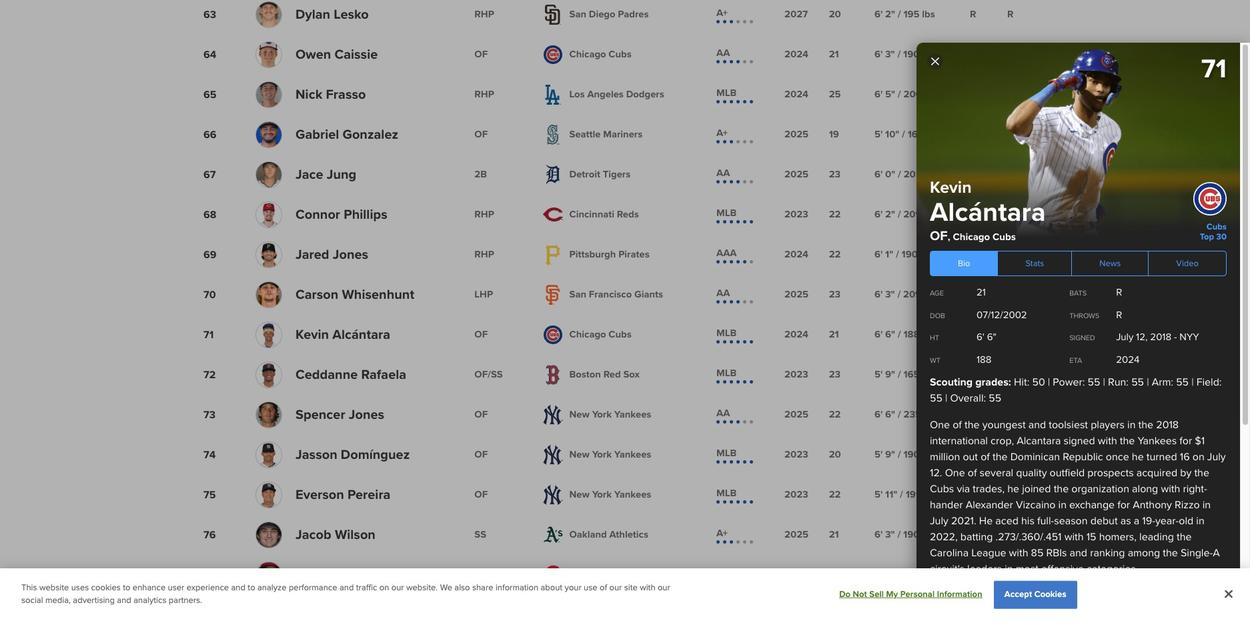 Task type: locate. For each thing, give the bounding box(es) containing it.
65
[[204, 88, 217, 101]]

trades,
[[974, 483, 1005, 496]]

5' down 6' 6" / 188 lbs
[[875, 369, 883, 381]]

1 vertical spatial 188
[[977, 353, 992, 365]]

lbs for dylan lesko
[[923, 8, 936, 20]]

1 vertical spatial 2018
[[1157, 419, 1180, 432]]

4 rhp from the top
[[475, 249, 495, 261]]

1 vertical spatial 1"
[[886, 569, 894, 581]]

5' for gabriel gonzalez
[[875, 128, 883, 140]]

l down overall:
[[971, 409, 976, 421]]

1 22 from the top
[[830, 209, 841, 221]]

3" down 11"
[[886, 529, 896, 541]]

55
[[1088, 376, 1101, 389], [1132, 376, 1145, 389], [1177, 376, 1190, 389], [931, 392, 943, 405], [989, 392, 1002, 405]]

red
[[604, 369, 621, 381]]

chicago cubs logo image for owen caissie
[[543, 44, 563, 64]]

3 3" from the top
[[886, 529, 896, 541]]

2025 for gonzalez
[[785, 128, 809, 140]]

caissie
[[335, 46, 378, 62]]

1 vertical spatial new
[[570, 449, 590, 461]]

experience
[[187, 583, 229, 593]]

with up most
[[1010, 547, 1029, 560]]

yankees inside one of the youngest and toolsiest players in the 2018 international crop, alcantara signed with the yankees for $1 million out of the dominican republic once he turned 16 on july 12. one of several quality outfield prospects acquired by the cubs via trades, he joined the organization along with right- hander alexander vizcaino in exchange for anthony rizzo in july 2021. he aced his full-season debut as a 19-year-old in 2022, batting .273/.360/.451 with 15 homers, leading the carolina league with 85 rbis and ranking among the single-a circuit's leaders in most offensive categories.
[[1138, 435, 1178, 448]]

2 prospect from the left
[[1199, 591, 1232, 602]]

enhance
[[133, 583, 166, 593]]

1 3" from the top
[[886, 48, 896, 60]]

justin
[[296, 567, 332, 583]]

22 for everson pereira
[[830, 489, 841, 501]]

/ left 195
[[898, 8, 902, 20]]

los angeles dodgers logo image
[[543, 84, 563, 104]]

2 209 from the top
[[904, 289, 922, 301]]

/ for connor phillips
[[898, 209, 902, 221]]

1 vertical spatial 70
[[936, 604, 946, 615]]

/ up the '6' 1" / 175 lbs'
[[898, 529, 901, 541]]

2 6' 3" / 190 lbs from the top
[[875, 529, 936, 541]]

new york yankees logo image
[[543, 405, 563, 425], [543, 445, 563, 465], [543, 485, 563, 505]]

keeps
[[1048, 605, 1077, 619]]

frame
[[1025, 589, 1052, 603]]

run:
[[1109, 376, 1129, 389]]

0 vertical spatial alcantara
[[1018, 435, 1062, 448]]

15
[[1087, 531, 1097, 544]]

chicago inside kevin alcántara of , chicago cubs
[[954, 231, 991, 243]]

whisenhunt inside last prospect 70 carson whisenhunt
[[983, 603, 1037, 615]]

age
[[931, 289, 945, 298]]

3" up 5" on the top
[[886, 48, 896, 60]]

san left diego at the left of page
[[570, 8, 587, 20]]

/ for gabriel gonzalez
[[903, 128, 906, 140]]

partners.
[[169, 596, 202, 606]]

2 vertical spatial chicago
[[570, 329, 607, 341]]

190 for jacob wilson
[[904, 529, 920, 541]]

carson down the jared
[[296, 287, 339, 303]]

1 vertical spatial 23
[[830, 289, 841, 301]]

2" down 0" on the top of page
[[886, 209, 896, 221]]

/ for nick frasso
[[898, 88, 902, 100]]

rhp for connor phillips
[[475, 209, 495, 221]]

relatively
[[1127, 605, 1169, 619]]

1 209 from the top
[[904, 209, 922, 221]]

rafaela inside next prospect ceddanne rafaela
[[1198, 603, 1232, 615]]

philadelphia phillies
[[570, 569, 660, 581]]

lbs up carolina
[[923, 529, 936, 541]]

19 for gonzalez
[[830, 128, 840, 140]]

2024 for caissie
[[785, 48, 809, 60]]

5 l from the top
[[971, 569, 976, 581]]

0 vertical spatial new york yankees
[[570, 409, 652, 421]]

6" left 235
[[886, 409, 896, 421]]

san right san francisco giants logo
[[570, 289, 587, 301]]

rhp for dylan lesko
[[475, 8, 495, 20]]

1 vertical spatial chicago cubs logo image
[[543, 325, 563, 345]]

cubs inside kevin alcántara of , chicago cubs
[[993, 231, 1017, 243]]

/ for dylan lesko
[[898, 8, 902, 20]]

1 our from the left
[[392, 583, 404, 593]]

0 vertical spatial carson
[[296, 287, 339, 303]]

2 vertical spatial new york yankees logo image
[[543, 485, 563, 505]]

2 rhp from the top
[[475, 88, 495, 100]]

63
[[204, 8, 216, 21]]

0 vertical spatial new york yankees logo image
[[543, 405, 563, 425]]

0 horizontal spatial kevin
[[296, 327, 329, 343]]

1 horizontal spatial 70
[[936, 604, 946, 615]]

0 horizontal spatial on
[[380, 583, 389, 593]]

kevin up ceddanne rafaela
[[296, 327, 329, 343]]

1 horizontal spatial ceddanne
[[1149, 603, 1196, 615]]

chicago cubs logo image for kevin alcántara
[[543, 325, 563, 345]]

everson pereira
[[296, 487, 391, 503]]

lbs right 195
[[923, 8, 936, 20]]

yankees for spencer jones
[[615, 409, 652, 421]]

lbs for justin crawford
[[920, 569, 933, 581]]

1 vertical spatial carson
[[948, 603, 980, 615]]

6' up 5' 9" / 165 lbs
[[875, 329, 883, 341]]

6' for carson whisenhunt
[[875, 289, 883, 301]]

1 vertical spatial chicago cubs
[[570, 329, 632, 341]]

personal
[[901, 589, 935, 600]]

this
[[21, 583, 37, 593]]

s
[[971, 449, 977, 461]]

1 horizontal spatial carson
[[948, 603, 980, 615]]

2 san from the top
[[570, 289, 587, 301]]

6' left 195
[[875, 8, 883, 20]]

1 new from the top
[[570, 409, 590, 421]]

0 vertical spatial jones
[[333, 247, 369, 263]]

0 vertical spatial a
[[1135, 515, 1140, 528]]

0 vertical spatial new
[[570, 409, 590, 421]]

million
[[931, 451, 961, 464]]

l down kevin alcántara of , chicago cubs on the top right
[[971, 249, 976, 261]]

1 vertical spatial jones
[[349, 407, 385, 423]]

alcántara up the ,
[[931, 196, 1046, 229]]

21 for caissie
[[830, 48, 839, 60]]

205
[[904, 168, 922, 181]]

0 vertical spatial 71
[[1202, 53, 1228, 85]]

yankees
[[615, 409, 652, 421], [1138, 435, 1178, 448], [615, 449, 652, 461], [615, 489, 652, 501]]

ceddanne up harder
[[1149, 603, 1196, 615]]

/ right 10"
[[903, 128, 906, 140]]

3 new york yankees logo image from the top
[[543, 485, 563, 505]]

2 vertical spatial new
[[570, 489, 590, 501]]

1 23 from the top
[[830, 168, 841, 181]]

prospect right next
[[1199, 591, 1232, 602]]

6'
[[875, 8, 883, 20], [875, 48, 883, 60], [875, 88, 883, 100], [875, 168, 883, 181], [875, 209, 883, 221], [875, 249, 883, 261], [875, 289, 883, 301], [875, 329, 883, 341], [977, 331, 985, 343], [875, 409, 883, 421], [875, 529, 883, 541], [875, 569, 883, 581]]

philadelphia phillies logo image
[[543, 565, 563, 585]]

with down phillies
[[640, 583, 656, 593]]

6' 3" / 190 lbs for wilson
[[875, 529, 936, 541]]

to right cookies
[[123, 583, 130, 593]]

0 horizontal spatial prospect
[[954, 591, 987, 602]]

rhp for jared jones
[[475, 249, 495, 261]]

2 l from the top
[[971, 168, 976, 181]]

6-
[[985, 589, 995, 603]]

/
[[898, 8, 902, 20], [898, 48, 901, 60], [898, 88, 902, 100], [903, 128, 906, 140], [899, 168, 902, 181], [898, 209, 902, 221], [896, 249, 900, 261], [898, 289, 901, 301], [898, 329, 902, 341], [898, 369, 902, 381], [898, 409, 902, 421], [898, 449, 902, 461], [901, 489, 904, 501], [898, 529, 901, 541], [896, 569, 900, 581]]

2 a+ from the top
[[717, 127, 728, 139]]

1 vertical spatial 2"
[[886, 209, 896, 221]]

a+ for gabriel gonzalez
[[717, 127, 728, 139]]

lbs left bio
[[921, 249, 934, 261]]

single-
[[1182, 547, 1214, 560]]

2027
[[785, 8, 808, 20]]

3 mlb from the top
[[717, 327, 737, 339]]

0 horizontal spatial 188
[[904, 329, 920, 341]]

71 for alcántara
[[1202, 53, 1228, 85]]

1 1" from the top
[[886, 249, 894, 261]]

1 horizontal spatial prospect
[[1199, 591, 1232, 602]]

with down season
[[1065, 531, 1084, 544]]

jones for jared jones
[[333, 247, 369, 263]]

1 aa from the top
[[717, 47, 730, 59]]

3 23 from the top
[[830, 369, 841, 381]]

1 9" from the top
[[886, 369, 896, 381]]

one up the 'international'
[[931, 419, 951, 432]]

use
[[584, 583, 598, 593]]

his
[[1022, 515, 1035, 528], [969, 589, 983, 603], [1079, 605, 1093, 619]]

1 vertical spatial a
[[1100, 589, 1105, 603]]

3 new york yankees from the top
[[570, 489, 652, 501]]

2" for dylan lesko
[[886, 8, 896, 20]]

2 vertical spatial 23
[[830, 369, 841, 381]]

san francisco giants logo image
[[543, 285, 563, 305]]

2 aa from the top
[[717, 167, 730, 179]]

aa for owen caissie
[[717, 47, 730, 59]]

2018
[[1151, 331, 1172, 343], [1157, 419, 1180, 432]]

3 aa from the top
[[717, 287, 730, 299]]

2025
[[785, 128, 809, 140], [785, 168, 809, 181], [785, 289, 809, 301], [785, 409, 809, 421], [785, 529, 809, 541]]

2 horizontal spatial july
[[1208, 451, 1227, 464]]

1 chicago cubs from the top
[[570, 48, 632, 60]]

$1
[[1196, 435, 1206, 448]]

mlb for connor phillips
[[717, 207, 737, 219]]

kevin right '205'
[[931, 178, 972, 198]]

kevin inside kevin alcántara of , chicago cubs
[[931, 178, 972, 198]]

70
[[204, 288, 216, 301], [936, 604, 946, 615]]

0 vertical spatial 23
[[830, 168, 841, 181]]

2 5' from the top
[[875, 369, 883, 381]]

190 left 2022,
[[904, 529, 920, 541]]

2024 for frasso
[[785, 88, 809, 100]]

a right the as
[[1135, 515, 1140, 528]]

188 down the 6' 6"
[[977, 353, 992, 365]]

cincinnati reds
[[570, 209, 639, 221]]

3 5' from the top
[[875, 449, 883, 461]]

0 horizontal spatial our
[[392, 583, 404, 593]]

0 horizontal spatial to
[[123, 583, 130, 593]]

mlb for nick frasso
[[717, 87, 737, 99]]

l up information
[[971, 569, 976, 581]]

190 down '6' 2" / 209 lbs'
[[902, 249, 918, 261]]

lbs for jasson domínguez
[[923, 449, 936, 461]]

1 vertical spatial san
[[570, 289, 587, 301]]

1 horizontal spatial on
[[1193, 451, 1205, 464]]

lbs for everson pereira
[[923, 489, 936, 501]]

1 horizontal spatial rafaela
[[1198, 603, 1232, 615]]

1 new york yankees logo image from the top
[[543, 405, 563, 425]]

1 19 from the top
[[830, 128, 840, 140]]

0 vertical spatial 70
[[204, 288, 216, 301]]

0 vertical spatial 165
[[908, 128, 924, 140]]

2024
[[785, 48, 809, 60], [785, 88, 809, 100], [785, 249, 809, 261], [785, 329, 809, 341], [1117, 353, 1140, 365]]

lbs for carson whisenhunt
[[924, 289, 937, 301]]

| down the scouting
[[946, 392, 948, 405]]

whisenhunt up kevin alcántara
[[342, 287, 415, 303]]

one up the via
[[946, 467, 966, 480]]

9" for ceddanne rafaela
[[886, 369, 896, 381]]

cubs up stats button on the top of page
[[993, 231, 1017, 243]]

crawford
[[335, 567, 391, 583]]

2 new from the top
[[570, 449, 590, 461]]

0 horizontal spatial a
[[984, 621, 990, 623]]

signed
[[1070, 334, 1096, 342]]

1 20 from the top
[[830, 8, 842, 20]]

1 rhp from the top
[[475, 8, 495, 20]]

19 down '25'
[[830, 128, 840, 140]]

6' for dylan lesko
[[875, 8, 883, 20]]

1 5' from the top
[[875, 128, 883, 140]]

5 2025 from the top
[[785, 529, 809, 541]]

/ up '6' 1" / 190 lbs'
[[898, 209, 902, 221]]

exchange
[[1070, 499, 1116, 512]]

chicago cubs for alcántara
[[570, 329, 632, 341]]

2 mlb from the top
[[717, 207, 737, 219]]

of inside though his 6-foot-6 frame results in a naturally long right- handed swing, alcantara keeps his stroke relatively compact and makes a lot of hard contact, smoking the ball harder th
[[1007, 621, 1016, 623]]

2025 for whisenhunt
[[785, 289, 809, 301]]

6' up sell
[[875, 569, 883, 581]]

his left 6-
[[969, 589, 983, 603]]

1 vertical spatial on
[[380, 583, 389, 593]]

l for justin crawford
[[971, 569, 976, 581]]

1 horizontal spatial kevin
[[931, 178, 972, 198]]

prospect inside next prospect ceddanne rafaela
[[1199, 591, 1232, 602]]

san diego padres
[[570, 8, 649, 20]]

lbs right 235
[[924, 409, 937, 421]]

1 vertical spatial july
[[1208, 451, 1227, 464]]

0 horizontal spatial july
[[931, 515, 949, 528]]

right- inside one of the youngest and toolsiest players in the 2018 international crop, alcantara signed with the yankees for $1 million out of the dominican republic once he turned 16 on july 12. one of several quality outfield prospects acquired by the cubs via trades, he joined the organization along with right- hander alexander vizcaino in exchange for anthony rizzo in july 2021. he aced his full-season debut as a 19-year-old in 2022, batting .273/.360/.451 with 15 homers, leading the carolina league with 85 rbis and ranking among the single-a circuit's leaders in most offensive categories.
[[1184, 483, 1208, 496]]

carson inside last prospect 70 carson whisenhunt
[[948, 603, 980, 615]]

/ down 6' 6" / 188 lbs
[[898, 369, 902, 381]]

1 new york yankees from the top
[[570, 409, 652, 421]]

0 vertical spatial 9"
[[886, 369, 896, 381]]

0 horizontal spatial alcántara
[[333, 327, 391, 343]]

contact,
[[1043, 621, 1080, 623]]

1 vertical spatial one
[[946, 467, 966, 480]]

70 inside last prospect 70 carson whisenhunt
[[936, 604, 946, 615]]

with down players
[[1099, 435, 1118, 448]]

right- up 'compact'
[[1174, 589, 1198, 603]]

for up the as
[[1118, 499, 1131, 512]]

1 vertical spatial 71
[[204, 328, 214, 341]]

chicago
[[570, 48, 607, 60], [954, 231, 991, 243], [570, 329, 607, 341]]

165
[[908, 128, 924, 140], [904, 369, 920, 381]]

2 9" from the top
[[886, 449, 896, 461]]

chicago cubs
[[570, 48, 632, 60], [570, 329, 632, 341]]

2024 for jones
[[785, 249, 809, 261]]

the down the old
[[1178, 531, 1193, 544]]

/ left ht
[[898, 329, 902, 341]]

/ up 5' 11" / 191 lbs
[[898, 449, 902, 461]]

4 aa from the top
[[717, 407, 730, 419]]

4 l from the top
[[971, 409, 976, 421]]

whisenhunt
[[342, 287, 415, 303], [983, 603, 1037, 615]]

full-
[[1038, 515, 1055, 528]]

5' 9" / 190 lbs
[[875, 449, 936, 461]]

1 chicago cubs logo image from the top
[[543, 44, 563, 64]]

2 york from the top
[[593, 449, 612, 461]]

9" down 6' 6" / 188 lbs
[[886, 369, 896, 381]]

analytics
[[134, 596, 167, 606]]

1 vertical spatial alcantara
[[1001, 605, 1046, 619]]

209 left age
[[904, 289, 922, 301]]

0 horizontal spatial rafaela
[[361, 367, 407, 383]]

2018 inside one of the youngest and toolsiest players in the 2018 international crop, alcantara signed with the yankees for $1 million out of the dominican republic once he turned 16 on july 12. one of several quality outfield prospects acquired by the cubs via trades, he joined the organization along with right- hander alexander vizcaino in exchange for anthony rizzo in july 2021. he aced his full-season debut as a 19-year-old in 2022, batting .273/.360/.451 with 15 homers, leading the carolina league with 85 rbis and ranking among the single-a circuit's leaders in most offensive categories.
[[1157, 419, 1180, 432]]

1" for justin crawford
[[886, 569, 894, 581]]

6' left 0" on the top of page
[[875, 168, 883, 181]]

chicago cubs logo image
[[543, 44, 563, 64], [543, 325, 563, 345]]

3 york from the top
[[593, 489, 612, 501]]

165 right 10"
[[908, 128, 924, 140]]

12.
[[931, 467, 943, 480]]

of inside the this website uses cookies to enhance user experience and to analyze performance and traffic on our website. we also share information about your use of our site with our social media, advertising and analytics partners.
[[600, 583, 608, 593]]

the up the 'international'
[[965, 419, 980, 432]]

2 horizontal spatial a
[[1135, 515, 1140, 528]]

seattle mariners logo image
[[543, 124, 563, 145]]

new york yankees for domínguez
[[570, 449, 652, 461]]

1 2025 from the top
[[785, 128, 809, 140]]

the left the ball
[[1125, 621, 1140, 623]]

2 2" from the top
[[886, 209, 896, 221]]

in right results
[[1089, 589, 1097, 603]]

/ for kevin alcántara
[[898, 329, 902, 341]]

12,
[[1137, 331, 1148, 343]]

4 2023 from the top
[[785, 489, 809, 501]]

pittsburgh pirates logo image
[[543, 245, 563, 265]]

6' for justin crawford
[[875, 569, 883, 581]]

0 horizontal spatial ceddanne
[[296, 367, 358, 383]]

among
[[1129, 547, 1161, 560]]

0 horizontal spatial 70
[[204, 288, 216, 301]]

cubs
[[609, 48, 632, 60], [1207, 222, 1228, 232], [993, 231, 1017, 243], [609, 329, 632, 341], [931, 483, 955, 496]]

his up smoking
[[1079, 605, 1093, 619]]

aaa
[[717, 247, 737, 259]]

1 vertical spatial new york yankees
[[570, 449, 652, 461]]

0 vertical spatial chicago
[[570, 48, 607, 60]]

1 horizontal spatial alcántara
[[931, 196, 1046, 229]]

the up turned
[[1139, 419, 1154, 432]]

alcántara for kevin alcántara of , chicago cubs
[[931, 196, 1046, 229]]

70 down 69
[[204, 288, 216, 301]]

2 2025 from the top
[[785, 168, 809, 181]]

1 prospect from the left
[[954, 591, 987, 602]]

yankees for jasson domínguez
[[615, 449, 652, 461]]

mlb for ceddanne rafaela
[[717, 367, 737, 379]]

3 2023 from the top
[[785, 449, 809, 461]]

0 vertical spatial 1"
[[886, 249, 894, 261]]

our left website.
[[392, 583, 404, 593]]

6' 3" / 190 lbs down 6' 2" / 195 lbs
[[875, 48, 936, 60]]

0 vertical spatial july
[[1117, 331, 1134, 343]]

4 2025 from the top
[[785, 409, 809, 421]]

0 vertical spatial 2"
[[886, 8, 896, 20]]

july 12, 2018 - nyy
[[1117, 331, 1200, 343]]

ceddanne up spencer
[[296, 367, 358, 383]]

165 for ceddanne rafaela
[[904, 369, 920, 381]]

1 vertical spatial right-
[[1174, 589, 1198, 603]]

0 vertical spatial 19
[[830, 128, 840, 140]]

1 vertical spatial york
[[593, 449, 612, 461]]

0 vertical spatial san
[[570, 8, 587, 20]]

0 vertical spatial right-
[[1184, 483, 1208, 496]]

lbs for jace jung
[[925, 168, 938, 181]]

5' up 5' 11" / 191 lbs
[[875, 449, 883, 461]]

4 5' from the top
[[875, 489, 883, 501]]

0 vertical spatial chicago cubs logo image
[[543, 44, 563, 64]]

republic
[[1064, 451, 1104, 464]]

as
[[1121, 515, 1132, 528]]

0 horizontal spatial 71
[[204, 328, 214, 341]]

2 23 from the top
[[830, 289, 841, 301]]

209
[[904, 209, 922, 221], [904, 289, 922, 301]]

new york yankees for pereira
[[570, 489, 652, 501]]

20 for domínguez
[[830, 449, 842, 461]]

4 a+ from the top
[[717, 567, 728, 579]]

right- up the 'rizzo'
[[1184, 483, 1208, 496]]

reds
[[617, 209, 639, 221]]

nyy
[[1180, 331, 1200, 343]]

5' for ceddanne rafaela
[[875, 369, 883, 381]]

2 3" from the top
[[886, 289, 896, 301]]

1 vertical spatial whisenhunt
[[983, 603, 1037, 615]]

prospect inside last prospect 70 carson whisenhunt
[[954, 591, 987, 602]]

5' left 11"
[[875, 489, 883, 501]]

ceddanne inside next prospect ceddanne rafaela
[[1149, 603, 1196, 615]]

most
[[1016, 563, 1039, 576]]

/ for ceddanne rafaela
[[898, 369, 902, 381]]

2 2023 from the top
[[785, 369, 809, 381]]

71 for kevin alcántara
[[204, 328, 214, 341]]

1 mlb from the top
[[717, 87, 737, 99]]

1 horizontal spatial to
[[248, 583, 255, 593]]

0 vertical spatial 6' 3" / 190 lbs
[[875, 48, 936, 60]]

in left most
[[1005, 563, 1014, 576]]

owen caissie
[[296, 46, 378, 62]]

offensive
[[1042, 563, 1085, 576]]

2023 for rafaela
[[785, 369, 809, 381]]

2 vertical spatial new york yankees
[[570, 489, 652, 501]]

by
[[1181, 467, 1192, 480]]

2 19 from the top
[[830, 569, 840, 581]]

handed
[[931, 605, 966, 619]]

boston red sox logo image
[[543, 365, 563, 385]]

/ for spencer jones
[[898, 409, 902, 421]]

san
[[570, 8, 587, 20], [570, 289, 587, 301]]

the down crop, at the bottom right
[[993, 451, 1008, 464]]

sell
[[870, 589, 885, 600]]

homers,
[[1100, 531, 1137, 544]]

prospect for rafaela
[[1199, 591, 1232, 602]]

9" up 11"
[[886, 449, 896, 461]]

close image
[[932, 57, 940, 65]]

chicago cubs down diego at the left of page
[[570, 48, 632, 60]]

3 2025 from the top
[[785, 289, 809, 301]]

3 l from the top
[[971, 249, 976, 261]]

jones for spencer jones
[[349, 407, 385, 423]]

eta
[[1070, 356, 1083, 365]]

4 mlb from the top
[[717, 367, 737, 379]]

of up the 'international'
[[953, 419, 963, 432]]

1 york from the top
[[593, 409, 612, 421]]

5' left 10"
[[875, 128, 883, 140]]

0 vertical spatial on
[[1193, 451, 1205, 464]]

6" for kevin alcántara
[[886, 329, 896, 341]]

209 for connor phillips
[[904, 209, 922, 221]]

6' up '6' 1" / 190 lbs'
[[875, 209, 883, 221]]

2 chicago cubs from the top
[[570, 329, 632, 341]]

with inside the this website uses cookies to enhance user experience and to analyze performance and traffic on our website. we also share information about your use of our site with our social media, advertising and analytics partners.
[[640, 583, 656, 593]]

1 vertical spatial 165
[[904, 369, 920, 381]]

detroit tigers
[[570, 168, 631, 181]]

6' up 6' 3" / 209 lbs
[[875, 249, 883, 261]]

2 new york yankees from the top
[[570, 449, 652, 461]]

1 san from the top
[[570, 8, 587, 20]]

2 to from the left
[[248, 583, 255, 593]]

1 vertical spatial 19
[[830, 569, 840, 581]]

3 a+ from the top
[[717, 527, 728, 539]]

in up season
[[1059, 499, 1067, 512]]

we
[[440, 583, 453, 593]]

1 2023 from the top
[[785, 209, 809, 221]]

2024 for alcántara
[[785, 329, 809, 341]]

youngest
[[983, 419, 1026, 432]]

about
[[541, 583, 563, 593]]

0 vertical spatial 20
[[830, 8, 842, 20]]

1 6' 3" / 190 lbs from the top
[[875, 48, 936, 60]]

6' left 5" on the top
[[875, 88, 883, 100]]

2 22 from the top
[[830, 249, 841, 261]]

kevin
[[931, 178, 972, 198], [296, 327, 329, 343]]

2 20 from the top
[[830, 449, 842, 461]]

3 new from the top
[[570, 489, 590, 501]]

0 vertical spatial york
[[593, 409, 612, 421]]

site
[[625, 583, 638, 593]]

190 for jared jones
[[902, 249, 918, 261]]

0 vertical spatial kevin
[[931, 178, 972, 198]]

alexander
[[966, 499, 1014, 512]]

chicago right the ,
[[954, 231, 991, 243]]

3 22 from the top
[[830, 409, 841, 421]]

5' for jasson domínguez
[[875, 449, 883, 461]]

l for owen caissie
[[971, 48, 976, 60]]

6 mlb from the top
[[717, 487, 737, 499]]

0 vertical spatial ceddanne
[[296, 367, 358, 383]]

of right lot
[[1007, 621, 1016, 623]]

/ for jace jung
[[899, 168, 902, 181]]

1 vertical spatial new york yankees logo image
[[543, 445, 563, 465]]

1 vertical spatial 3"
[[886, 289, 896, 301]]

2018 left -
[[1151, 331, 1172, 343]]

1 horizontal spatial his
[[1022, 515, 1035, 528]]

21
[[830, 48, 839, 60], [977, 286, 987, 298], [830, 329, 839, 341], [830, 529, 839, 541]]

pirates
[[619, 249, 650, 261]]

for left $1
[[1180, 435, 1193, 448]]

1 to from the left
[[123, 583, 130, 593]]

22
[[830, 209, 841, 221], [830, 249, 841, 261], [830, 409, 841, 421], [830, 489, 841, 501]]

0 vertical spatial 3"
[[886, 48, 896, 60]]

of for jasson domínguez
[[475, 449, 488, 461]]

/ right 5" on the top
[[898, 88, 902, 100]]

jace
[[296, 167, 324, 183]]

190 left million
[[904, 449, 920, 461]]

0 vertical spatial chicago cubs
[[570, 48, 632, 60]]

2 1" from the top
[[886, 569, 894, 581]]

0 vertical spatial alcántara
[[931, 196, 1046, 229]]

lbs up 6' 5" / 200 lbs
[[923, 48, 936, 60]]

a up stroke
[[1100, 589, 1105, 603]]

kevin alcántara of , chicago cubs
[[931, 178, 1046, 244]]

| left run:
[[1104, 376, 1106, 389]]

diego
[[589, 8, 616, 20]]

3 rhp from the top
[[475, 209, 495, 221]]

2 chicago cubs logo image from the top
[[543, 325, 563, 345]]

1 l from the top
[[971, 48, 976, 60]]

he right the once
[[1133, 451, 1145, 464]]

190 for jasson domínguez
[[904, 449, 920, 461]]

4 22 from the top
[[830, 489, 841, 501]]

and down handed
[[931, 621, 948, 623]]

2 vertical spatial york
[[593, 489, 612, 501]]

5 mlb from the top
[[717, 447, 737, 459]]

jace jung
[[296, 167, 357, 183]]

2 vertical spatial 3"
[[886, 529, 896, 541]]

lbs up dob on the right of the page
[[924, 289, 937, 301]]

2 new york yankees logo image from the top
[[543, 445, 563, 465]]

2 vertical spatial july
[[931, 515, 949, 528]]

0 vertical spatial 209
[[904, 209, 922, 221]]

chicago for kevin alcántara
[[570, 329, 607, 341]]

1 2" from the top
[[886, 8, 896, 20]]

rafaela
[[361, 367, 407, 383], [1198, 603, 1232, 615]]

1 vertical spatial 9"
[[886, 449, 896, 461]]

1 a+ from the top
[[717, 7, 728, 19]]

accept cookies
[[1005, 589, 1067, 600]]

yankees for everson pereira
[[615, 489, 652, 501]]



Task type: describe. For each thing, give the bounding box(es) containing it.
right- inside though his 6-foot-6 frame results in a naturally long right- handed swing, alcantara keeps his stroke relatively compact and makes a lot of hard contact, smoking the ball harder th
[[1174, 589, 1198, 603]]

0 vertical spatial 2018
[[1151, 331, 1172, 343]]

seattle
[[570, 128, 601, 140]]

in right players
[[1128, 419, 1136, 432]]

and inside though his 6-foot-6 frame results in a naturally long right- handed swing, alcantara keeps his stroke relatively compact and makes a lot of hard contact, smoking the ball harder th
[[931, 621, 948, 623]]

aa for carson whisenhunt
[[717, 287, 730, 299]]

ss
[[475, 529, 487, 541]]

francisco
[[589, 289, 632, 301]]

also
[[455, 583, 470, 593]]

2025 for jung
[[785, 168, 809, 181]]

wilson
[[335, 527, 376, 543]]

aa for spencer jones
[[717, 407, 730, 419]]

66
[[204, 128, 217, 141]]

235
[[904, 409, 922, 421]]

long
[[1151, 589, 1171, 603]]

kevin for kevin alcántara
[[296, 327, 329, 343]]

6' 0" / 205 lbs
[[875, 168, 938, 181]]

new york yankees logo image for jasson domínguez
[[543, 445, 563, 465]]

-
[[1175, 331, 1178, 343]]

your
[[565, 583, 582, 593]]

of for everson pereira
[[475, 489, 488, 501]]

5' 10" / 165 lbs
[[875, 128, 940, 140]]

3" for carson whisenhunt
[[886, 289, 896, 301]]

1 horizontal spatial 188
[[977, 353, 992, 365]]

accept cookies button
[[995, 581, 1078, 609]]

alcántara for kevin alcántara
[[333, 327, 391, 343]]

prospect for carson
[[954, 591, 987, 602]]

lhp
[[475, 289, 493, 301]]

of down out
[[968, 467, 978, 480]]

lbs for nick frasso
[[925, 88, 938, 100]]

lbs for jacob wilson
[[923, 529, 936, 541]]

justin crawford
[[296, 567, 391, 583]]

vizcaino
[[1017, 499, 1056, 512]]

york for domínguez
[[593, 449, 612, 461]]

the right the by
[[1195, 467, 1210, 480]]

jared
[[296, 247, 329, 263]]

lbs for kevin alcántara
[[923, 329, 936, 341]]

toolsiest
[[1050, 419, 1089, 432]]

of right s
[[981, 451, 991, 464]]

l for spencer jones
[[971, 409, 976, 421]]

lbs for ceddanne rafaela
[[923, 369, 936, 381]]

connor phillips
[[296, 207, 388, 223]]

san for whisenhunt
[[570, 289, 587, 301]]

out
[[964, 451, 979, 464]]

2b
[[475, 168, 487, 181]]

6' 2" / 195 lbs
[[875, 8, 936, 20]]

giants
[[635, 289, 664, 301]]

6' for connor phillips
[[875, 209, 883, 221]]

1 vertical spatial for
[[1118, 499, 1131, 512]]

22 for spencer jones
[[830, 409, 841, 421]]

information
[[496, 583, 539, 593]]

23 for whisenhunt
[[830, 289, 841, 301]]

smoking
[[1082, 621, 1122, 623]]

debut
[[1091, 515, 1119, 528]]

padres
[[618, 8, 649, 20]]

joined
[[1023, 483, 1052, 496]]

media,
[[45, 596, 71, 606]]

new for jasson domínguez
[[570, 449, 590, 461]]

information
[[938, 589, 983, 600]]

/ for everson pereira
[[901, 489, 904, 501]]

6' for owen caissie
[[875, 48, 883, 60]]

athletics
[[610, 529, 649, 541]]

lbs for jared jones
[[921, 249, 934, 261]]

2023 for phillips
[[785, 209, 809, 221]]

85
[[1032, 547, 1044, 560]]

21 for wilson
[[830, 529, 839, 541]]

209 for carson whisenhunt
[[904, 289, 922, 301]]

on inside the this website uses cookies to enhance user experience and to analyze performance and traffic on our website. we also share information about your use of our site with our social media, advertising and analytics partners.
[[380, 583, 389, 593]]

6' 5" / 200 lbs
[[875, 88, 938, 100]]

everson
[[296, 487, 344, 503]]

5' for everson pereira
[[875, 489, 883, 501]]

york for pereira
[[593, 489, 612, 501]]

uses
[[71, 583, 89, 593]]

last
[[936, 591, 951, 602]]

performance
[[289, 583, 338, 593]]

25
[[830, 88, 841, 100]]

boston
[[570, 369, 601, 381]]

ranking
[[1091, 547, 1126, 560]]

sox
[[624, 369, 640, 381]]

makes
[[951, 621, 981, 623]]

leaders
[[968, 563, 1003, 576]]

a+ for dylan lesko
[[717, 7, 728, 19]]

aa for jace jung
[[717, 167, 730, 179]]

a+ for jacob wilson
[[717, 527, 728, 539]]

video
[[1177, 258, 1200, 269]]

of for owen caissie
[[475, 48, 488, 60]]

1 horizontal spatial july
[[1117, 331, 1134, 343]]

batting
[[961, 531, 994, 544]]

dodgers
[[627, 88, 665, 100]]

stroke
[[1095, 605, 1124, 619]]

swing,
[[969, 605, 999, 619]]

23 for rafaela
[[830, 369, 841, 381]]

chicago cubs for caissie
[[570, 48, 632, 60]]

the down leading
[[1164, 547, 1179, 560]]

1 horizontal spatial a
[[1100, 589, 1105, 603]]

0 vertical spatial 188
[[904, 329, 920, 341]]

in right the 'rizzo'
[[1203, 499, 1212, 512]]

gabriel gonzalez
[[296, 127, 399, 143]]

nick
[[296, 86, 323, 102]]

77
[[204, 568, 215, 582]]

and down 15
[[1070, 547, 1088, 560]]

6' for jared jones
[[875, 249, 883, 261]]

55 right run:
[[1132, 376, 1145, 389]]

do
[[840, 589, 851, 600]]

and left traffic
[[340, 583, 354, 593]]

new york yankees logo image for spencer jones
[[543, 405, 563, 425]]

23 for jung
[[830, 168, 841, 181]]

dob
[[931, 311, 946, 320]]

| left arm:
[[1148, 376, 1150, 389]]

cookies
[[91, 583, 121, 593]]

of for spencer jones
[[475, 409, 488, 421]]

year-
[[1156, 515, 1180, 528]]

2023 for domínguez
[[785, 449, 809, 461]]

lbs for owen caissie
[[923, 48, 936, 60]]

leading
[[1140, 531, 1175, 544]]

of for justin crawford
[[475, 569, 488, 581]]

though his 6-foot-6 frame results in a naturally long right- handed swing, alcantara keeps his stroke relatively compact and makes a lot of hard contact, smoking the ball harder th
[[931, 589, 1224, 623]]

190 for owen caissie
[[904, 48, 920, 60]]

mlb for kevin alcántara
[[717, 327, 737, 339]]

oakland athletics logo image
[[543, 527, 563, 543]]

2 vertical spatial a
[[984, 621, 990, 623]]

of inside kevin alcántara of , chicago cubs
[[931, 228, 948, 244]]

detroit tigers logo image
[[543, 165, 563, 185]]

in right the old
[[1197, 515, 1205, 528]]

6' 6" / 235 lbs
[[875, 409, 937, 421]]

boston red sox
[[570, 369, 640, 381]]

new york yankees for jones
[[570, 409, 652, 421]]

new for spencer jones
[[570, 409, 590, 421]]

of for kevin alcántara
[[475, 329, 488, 341]]

several
[[980, 467, 1014, 480]]

0 horizontal spatial whisenhunt
[[342, 287, 415, 303]]

0 horizontal spatial he
[[1008, 483, 1020, 496]]

san diego padres logo image
[[543, 4, 563, 24]]

not
[[853, 589, 868, 600]]

/ for owen caissie
[[898, 48, 901, 60]]

2 our from the left
[[610, 583, 622, 593]]

1 horizontal spatial for
[[1180, 435, 1193, 448]]

quality
[[1017, 467, 1048, 480]]

6" down the 07/12/2002
[[988, 331, 997, 343]]

73
[[204, 408, 216, 422]]

21 for alcántara
[[830, 329, 839, 341]]

in inside though his 6-foot-6 frame results in a naturally long right- handed swing, alcantara keeps his stroke relatively compact and makes a lot of hard contact, smoking the ball harder th
[[1089, 589, 1097, 603]]

6' for nick frasso
[[875, 88, 883, 100]]

2" for connor phillips
[[886, 209, 896, 221]]

crop,
[[991, 435, 1015, 448]]

6' for spencer jones
[[875, 409, 883, 421]]

6' for kevin alcántara
[[875, 329, 883, 341]]

new for everson pereira
[[570, 489, 590, 501]]

cubs inside the 'cubs top 30'
[[1207, 222, 1228, 232]]

jasson domínguez
[[296, 447, 410, 463]]

anthony
[[1134, 499, 1173, 512]]

cubs up los angeles dodgers
[[609, 48, 632, 60]]

6' down the 07/12/2002
[[977, 331, 985, 343]]

195
[[904, 8, 920, 20]]

along
[[1133, 483, 1159, 496]]

foot-
[[995, 589, 1016, 603]]

privacy alert dialog
[[0, 569, 1251, 623]]

mlb for everson pereira
[[717, 487, 737, 499]]

grades:
[[976, 376, 1012, 389]]

| left field:
[[1192, 376, 1195, 389]]

alcantara inside one of the youngest and toolsiest players in the 2018 international crop, alcantara signed with the yankees for $1 million out of the dominican republic once he turned 16 on july 12. one of several quality outfield prospects acquired by the cubs via trades, he joined the organization along with right- hander alexander vizcaino in exchange for anthony rizzo in july 2021. he aced his full-season debut as a 19-year-old in 2022, batting .273/.360/.451 with 15 homers, leading the carolina league with 85 rbis and ranking among the single-a circuit's leaders in most offensive categories.
[[1018, 435, 1062, 448]]

9" for jasson domínguez
[[886, 449, 896, 461]]

/ for justin crawford
[[896, 569, 900, 581]]

with down acquired
[[1162, 483, 1181, 496]]

arrow previous image
[[926, 600, 933, 607]]

cubs inside one of the youngest and toolsiest players in the 2018 international crop, alcantara signed with the yankees for $1 million out of the dominican republic once he turned 16 on july 12. one of several quality outfield prospects acquired by the cubs via trades, he joined the organization along with right- hander alexander vizcaino in exchange for anthony rizzo in july 2021. he aced his full-season debut as a 19-year-old in 2022, batting .273/.360/.451 with 15 homers, leading the carolina league with 85 rbis and ranking among the single-a circuit's leaders in most offensive categories.
[[931, 483, 955, 496]]

55 right arm:
[[1177, 376, 1190, 389]]

3" for jacob wilson
[[886, 529, 896, 541]]

categories.
[[1087, 563, 1139, 576]]

55 left run:
[[1088, 376, 1101, 389]]

user
[[168, 583, 185, 593]]

signed
[[1064, 435, 1096, 448]]

0 vertical spatial one
[[931, 419, 951, 432]]

/ for jasson domínguez
[[898, 449, 902, 461]]

2 vertical spatial his
[[1079, 605, 1093, 619]]

york for jones
[[593, 409, 612, 421]]

scouting
[[931, 376, 973, 389]]

0 horizontal spatial his
[[969, 589, 983, 603]]

mlb for jasson domínguez
[[717, 447, 737, 459]]

2025 for wilson
[[785, 529, 809, 541]]

and right experience
[[231, 583, 246, 593]]

5"
[[886, 88, 896, 100]]

16
[[1181, 451, 1191, 464]]

on inside one of the youngest and toolsiest players in the 2018 international crop, alcantara signed with the yankees for $1 million out of the dominican republic once he turned 16 on july 12. one of several quality outfield prospects acquired by the cubs via trades, he joined the organization along with right- hander alexander vizcaino in exchange for anthony rizzo in july 2021. he aced his full-season debut as a 19-year-old in 2022, batting .273/.360/.451 with 15 homers, leading the carolina league with 85 rbis and ranking among the single-a circuit's leaders in most offensive categories.
[[1193, 451, 1205, 464]]

overall:
[[951, 392, 987, 405]]

bats
[[1070, 289, 1088, 298]]

hard
[[1019, 621, 1040, 623]]

san for lesko
[[570, 8, 587, 20]]

cincinnati reds logo image
[[543, 208, 563, 222]]

last prospect 70 carson whisenhunt
[[936, 591, 1037, 615]]

circuit's
[[931, 563, 965, 576]]

200
[[904, 88, 922, 100]]

dylan
[[296, 6, 331, 22]]

10"
[[886, 128, 900, 140]]

a inside one of the youngest and toolsiest players in the 2018 international crop, alcantara signed with the yankees for $1 million out of the dominican republic once he turned 16 on july 12. one of several quality outfield prospects acquired by the cubs via trades, he joined the organization along with right- hander alexander vizcaino in exchange for anthony rizzo in july 2021. he aced his full-season debut as a 19-year-old in 2022, batting .273/.360/.451 with 15 homers, leading the carolina league with 85 rbis and ranking among the single-a circuit's leaders in most offensive categories.
[[1135, 515, 1140, 528]]

the up the once
[[1121, 435, 1136, 448]]

chicago for owen caissie
[[570, 48, 607, 60]]

0 vertical spatial he
[[1133, 451, 1145, 464]]

alcantara inside though his 6-foot-6 frame results in a naturally long right- handed swing, alcantara keeps his stroke relatively compact and makes a lot of hard contact, smoking the ball harder th
[[1001, 605, 1046, 619]]

19 for crawford
[[830, 569, 840, 581]]

2021.
[[952, 515, 977, 528]]

6' for jacob wilson
[[875, 529, 883, 541]]

chicago cubs image
[[1194, 182, 1228, 215]]

los
[[570, 88, 585, 100]]

/ for carson whisenhunt
[[898, 289, 901, 301]]

his inside one of the youngest and toolsiest players in the 2018 international crop, alcantara signed with the yankees for $1 million out of the dominican republic once he turned 16 on july 12. one of several quality outfield prospects acquired by the cubs via trades, he joined the organization along with right- hander alexander vizcaino in exchange for anthony rizzo in july 2021. he aced his full-season debut as a 19-year-old in 2022, batting .273/.360/.451 with 15 homers, leading the carolina league with 85 rbis and ranking among the single-a circuit's leaders in most offensive categories.
[[1022, 515, 1035, 528]]

cubs down san francisco giants
[[609, 329, 632, 341]]

3 our from the left
[[658, 583, 671, 593]]

| right 50
[[1049, 376, 1051, 389]]

and down cookies
[[117, 596, 131, 606]]

and left toolsiest
[[1029, 419, 1047, 432]]

lbs for spencer jones
[[924, 409, 937, 421]]

l for jace jung
[[971, 168, 976, 181]]

0 vertical spatial rafaela
[[361, 367, 407, 383]]

64
[[204, 48, 216, 61]]

55 down grades:
[[989, 392, 1002, 405]]

the down outfield
[[1055, 483, 1070, 496]]

55 down the scouting
[[931, 392, 943, 405]]

the inside though his 6-foot-6 frame results in a naturally long right- handed swing, alcantara keeps his stroke relatively compact and makes a lot of hard contact, smoking the ball harder th
[[1125, 621, 1140, 623]]



Task type: vqa. For each thing, say whether or not it's contained in the screenshot.


